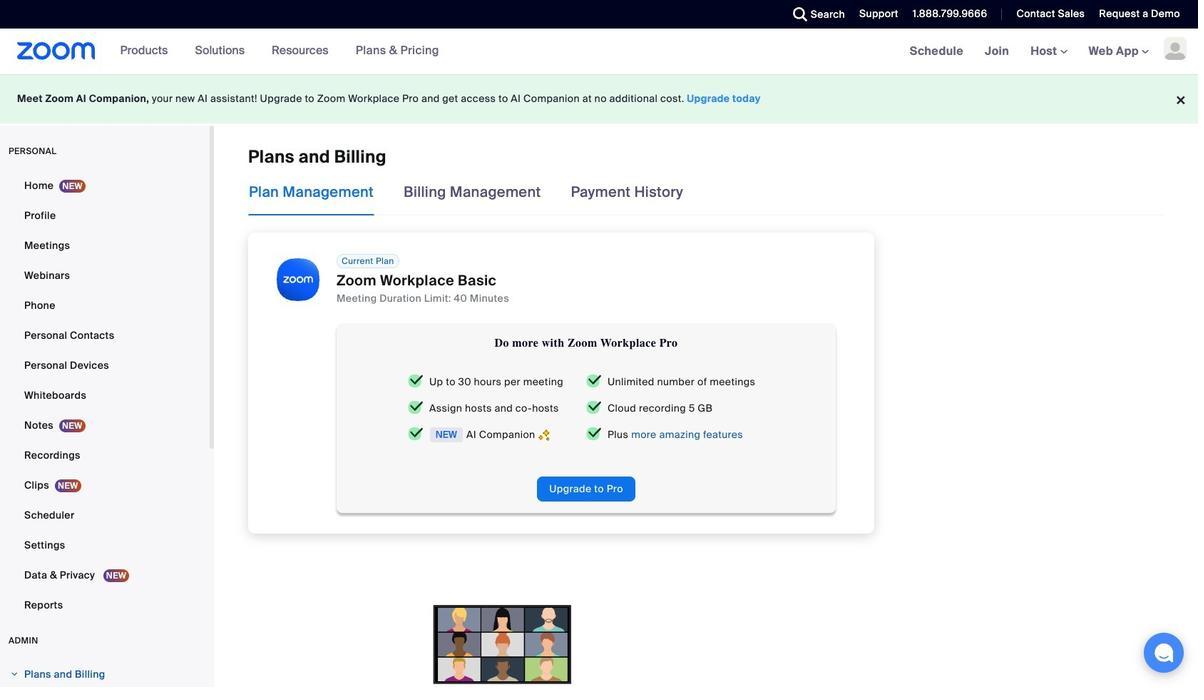 Task type: locate. For each thing, give the bounding box(es) containing it.
menu item
[[0, 661, 210, 687]]

ai starsicon image
[[539, 427, 550, 442]]

new tag2icon image
[[430, 427, 464, 442]]

main content main content
[[214, 126, 1199, 687]]

banner
[[0, 29, 1199, 75]]

footer
[[0, 74, 1199, 123]]

right image
[[10, 670, 19, 679]]

check_boxesicon image
[[408, 374, 424, 388], [587, 374, 602, 388], [408, 401, 424, 414], [587, 401, 602, 414], [408, 427, 424, 441], [587, 427, 602, 441]]

product information navigation
[[95, 29, 450, 74]]

zoom logo image
[[17, 42, 95, 60]]



Task type: vqa. For each thing, say whether or not it's contained in the screenshot.
menu item
yes



Task type: describe. For each thing, give the bounding box(es) containing it.
meetings navigation
[[900, 29, 1199, 75]]

profile picture image
[[1165, 37, 1187, 60]]

zoom oneicon image
[[277, 258, 320, 301]]

open chat image
[[1155, 643, 1175, 663]]

personal menu menu
[[0, 171, 210, 621]]



